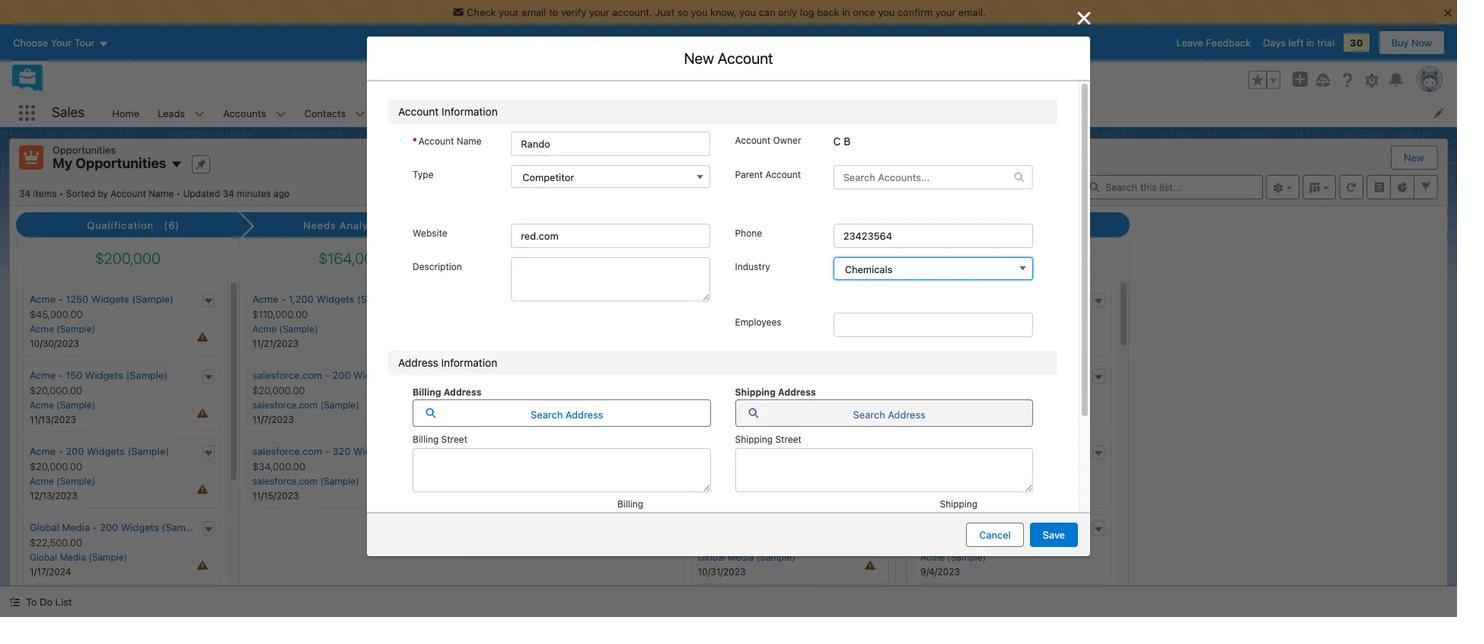 Task type: vqa. For each thing, say whether or not it's contained in the screenshot.


Task type: locate. For each thing, give the bounding box(es) containing it.
in right the left
[[1307, 37, 1315, 49]]

salesforce.com down '$34,000.00'
[[252, 476, 318, 488]]

0 vertical spatial 1250
[[686, 50, 719, 67]]

acme inside $20,000.00 acme (sample) 12/13/2023
[[30, 476, 54, 488]]

1250 inside 'my opportunities|opportunities|list view' element
[[66, 293, 88, 305]]

my opportunities status
[[19, 188, 183, 199]]

* down opportunities link
[[413, 136, 417, 147]]

global up 10/31/2023
[[698, 552, 726, 564]]

(7)
[[830, 219, 845, 232]]

search up 'shipping street' text field
[[854, 409, 886, 421]]

so
[[678, 6, 689, 18]]

2 vertical spatial 200
[[100, 522, 118, 534]]

trial
[[1318, 37, 1335, 49]]

list
[[55, 596, 72, 609]]

0 horizontal spatial your
[[499, 6, 519, 18]]

street up global media - 80 widgets (sample) link
[[776, 434, 802, 445]]

1 vertical spatial new
[[1405, 152, 1425, 164]]

sales
[[52, 105, 85, 121]]

1 city from the left
[[441, 512, 459, 524]]

12/13/2023
[[30, 491, 78, 502]]

city
[[441, 512, 459, 524], [776, 512, 793, 524]]

group down days
[[1249, 71, 1281, 89]]

200 up $20,000.00 acme (sample) 12/13/2023 on the left bottom
[[66, 446, 84, 458]]

0 horizontal spatial 34
[[19, 188, 31, 199]]

acme (sample) link for acme - 1250 widgets (sample)
[[30, 324, 95, 335]]

acme up 11/13/2023
[[30, 400, 54, 411]]

1 vertical spatial in
[[1307, 37, 1315, 49]]

media up $10,000.00
[[730, 446, 758, 458]]

* text field
[[495, 227, 711, 251], [495, 312, 711, 337]]

text default image for global media - 200 widgets (sample)
[[203, 525, 214, 535]]

0 vertical spatial new
[[684, 50, 714, 67]]

salesforce.com (sample) link up 11/7/2023
[[252, 400, 359, 411]]

2 horizontal spatial your
[[936, 6, 956, 18]]

new account
[[684, 50, 774, 67]]

shipping inside shipping state/province
[[940, 499, 978, 510]]

- for salesforce.com - 200 widgets (sample)
[[325, 369, 330, 382]]

days
[[1264, 37, 1286, 49]]

3 your from the left
[[936, 6, 956, 18]]

ago
[[274, 188, 290, 199]]

0 horizontal spatial *
[[390, 367, 394, 379]]

global media - 80 widgets (sample) link
[[698, 446, 866, 458]]

1 horizontal spatial group
[[1249, 71, 1281, 89]]

•
[[59, 188, 64, 199], [176, 188, 181, 199]]

acme (sample) link up 1/2/2024
[[698, 400, 764, 411]]

widgets inside acme - 170 widgets (sample) $17,000.00 acme (sample)
[[753, 293, 791, 305]]

Search My Opportunities list view. search field
[[1081, 175, 1264, 199]]

salesforce.com up 11/7/2023
[[252, 400, 318, 411]]

billing for billing city
[[413, 512, 439, 524]]

global inside global media (sample) 10/31/2023
[[698, 552, 726, 564]]

your left email.
[[936, 6, 956, 18]]

1 horizontal spatial your
[[589, 6, 610, 18]]

- up $45,000.00
[[58, 293, 63, 305]]

200 up $22,500.00 global media (sample) 1/17/2024 at the left bottom
[[100, 522, 118, 534]]

1 vertical spatial group
[[495, 312, 711, 337]]

$34,000.00 salesforce.com (sample) 11/15/2023
[[252, 461, 359, 502]]

competitor
[[523, 171, 575, 184]]

shipping up 500 at the right bottom
[[940, 499, 978, 510]]

salesforce.com inside $20,000.00 salesforce.com (sample) 11/7/2023
[[252, 400, 318, 411]]

1 horizontal spatial you
[[740, 6, 756, 18]]

acme
[[633, 50, 672, 67], [30, 293, 56, 305], [252, 293, 278, 305], [698, 293, 724, 305], [30, 324, 54, 335], [252, 324, 277, 335], [698, 324, 722, 335], [921, 324, 945, 335], [30, 369, 56, 382], [698, 369, 724, 382], [30, 400, 54, 411], [698, 400, 722, 411], [30, 446, 56, 458], [921, 446, 947, 458], [30, 476, 54, 488], [921, 522, 947, 534], [921, 552, 945, 564]]

your right verify at the left of page
[[589, 6, 610, 18]]

widgets for salesforce.com - 320 widgets (sample)
[[354, 446, 392, 458]]

acme up 10/30/2023 on the bottom of page
[[30, 324, 54, 335]]

address down address information
[[444, 387, 482, 398]]

0 horizontal spatial street
[[441, 434, 468, 445]]

text default image
[[203, 296, 214, 307], [1093, 372, 1104, 383], [1093, 449, 1104, 459], [1093, 525, 1104, 535], [9, 597, 20, 608]]

0 horizontal spatial 1250
[[66, 293, 88, 305]]

billing state/province
[[618, 499, 680, 524]]

media up $22,500.00 global media (sample) 1/17/2024 at the left bottom
[[62, 522, 90, 534]]

global media (sample) link down $10,000.00
[[698, 476, 796, 488]]

my opportunities
[[53, 155, 166, 171]]

billing city
[[413, 512, 459, 524]]

global media - 80 widgets (sample)
[[698, 446, 866, 458]]

negotiation
[[759, 219, 820, 232]]

global media (sample) link up 10/31/2023
[[698, 552, 796, 564]]

global
[[698, 446, 728, 458], [698, 476, 726, 488], [30, 522, 59, 534], [30, 552, 57, 564], [698, 552, 726, 564]]

opportunities
[[384, 107, 447, 119], [53, 144, 116, 156], [76, 155, 166, 171]]

- for salesforce.com - 600 widgets (sample)
[[994, 369, 998, 382]]

acme - 170 widgets (sample) link
[[698, 293, 835, 305]]

(sample) inside $20,000.00 salesforce.com (sample) 11/7/2023
[[320, 400, 359, 411]]

500
[[957, 522, 975, 534]]

1 you from the left
[[691, 6, 708, 18]]

chemicals
[[845, 263, 893, 275]]

$20,000.00 up 12/13/2023
[[30, 461, 82, 473]]

- left 500 at the right bottom
[[950, 522, 954, 534]]

owner
[[773, 135, 802, 146]]

to
[[549, 6, 558, 18]]

needs analysis
[[303, 219, 383, 232]]

salesforce.com for salesforce.com - 600 widgets (sample)
[[921, 369, 991, 382]]

(sample)
[[782, 50, 842, 67], [132, 293, 174, 305], [357, 293, 399, 305], [794, 293, 835, 305], [56, 324, 95, 335], [279, 324, 318, 335], [725, 324, 764, 335], [948, 324, 987, 335], [126, 369, 168, 382], [394, 369, 436, 382], [795, 369, 836, 382], [1063, 369, 1105, 382], [56, 400, 95, 411], [320, 400, 359, 411], [725, 400, 764, 411], [989, 400, 1028, 411], [128, 446, 169, 458], [394, 446, 436, 458], [824, 446, 866, 458], [1019, 446, 1061, 458], [56, 476, 95, 488], [320, 476, 359, 488], [757, 476, 796, 488], [162, 522, 203, 534], [1019, 522, 1061, 534], [88, 552, 127, 564], [757, 552, 796, 564], [948, 552, 987, 564]]

acme up 12/13/2023
[[30, 476, 54, 488]]

acme (sample) link down $50,000.00
[[921, 552, 987, 564]]

10/31/2023
[[698, 567, 746, 578]]

$20,000.00 inside $20,000.00 salesforce.com (sample) 11/7/2023
[[252, 385, 305, 397]]

200 for salesforce.com
[[333, 369, 351, 382]]

global for global media (sample) 10/31/2023
[[698, 552, 726, 564]]

address down acme - 140 widgets (sample) link
[[778, 387, 816, 398]]

qualification
[[87, 219, 154, 232]]

acme up $110,000.00
[[252, 293, 278, 305]]

$17,000.00
[[698, 309, 748, 321]]

1 search from the left
[[531, 409, 563, 421]]

2 horizontal spatial you
[[879, 6, 895, 18]]

0 horizontal spatial group
[[495, 312, 711, 337]]

acme (sample) link for acme - 200 widgets (sample)
[[30, 476, 95, 488]]

text default image
[[1015, 172, 1025, 182], [1093, 296, 1104, 307], [203, 372, 214, 383], [437, 372, 448, 383], [871, 372, 882, 383], [203, 449, 214, 459], [203, 525, 214, 535]]

acme (sample) link for acme - 500 widgets (sample)
[[921, 552, 987, 564]]

search down * 'list item'
[[531, 409, 563, 421]]

None text field
[[842, 145, 1058, 170], [842, 249, 1058, 273], [842, 145, 1058, 170], [842, 249, 1058, 273]]

media up 10/31/2023
[[728, 552, 754, 564]]

0 horizontal spatial •
[[59, 188, 64, 199]]

1 horizontal spatial 200
[[100, 522, 118, 534]]

phone
[[735, 227, 763, 239]]

1 horizontal spatial search address
[[854, 409, 926, 421]]

2 city from the left
[[776, 512, 793, 524]]

acme - 140 widgets (sample)
[[698, 369, 836, 382]]

global media (sample) link for $22,500.00
[[30, 552, 127, 564]]

widgets inside acme - 1,200 widgets (sample) $110,000.00 acme (sample) 11/21/2023
[[317, 293, 355, 305]]

global up 2/1/2024 at the bottom
[[698, 476, 726, 488]]

billing
[[413, 387, 441, 398], [413, 434, 439, 445], [618, 499, 644, 510], [413, 512, 439, 524]]

- left 320
[[325, 446, 330, 458]]

- for acme - 170 widgets (sample) $17,000.00 acme (sample)
[[727, 293, 731, 305]]

- inside acme - 170 widgets (sample) $17,000.00 acme (sample)
[[727, 293, 731, 305]]

1 street from the left
[[441, 434, 468, 445]]

global media (sample) link for $10,000.00
[[698, 476, 796, 488]]

to
[[26, 596, 37, 609]]

$20,000.00 up 11/7/2023
[[252, 385, 305, 397]]

1 34 from the left
[[19, 188, 31, 199]]

opportunities list item
[[375, 99, 476, 127]]

just
[[655, 6, 675, 18]]

2/1/2024
[[698, 491, 736, 502]]

name down the account information
[[457, 136, 482, 147]]

Shipping Street text field
[[735, 448, 1034, 492]]

0 horizontal spatial city
[[441, 512, 459, 524]]

0 horizontal spatial search
[[531, 409, 563, 421]]

updated
[[183, 188, 220, 199]]

- left 150
[[58, 369, 63, 382]]

search address button down * 'list item'
[[413, 400, 711, 427]]

acme - 650 widgets (sample)
[[921, 446, 1061, 458]]

- up $20,000.00 salesforce.com (sample) 11/7/2023
[[325, 369, 330, 382]]

0 horizontal spatial $22,500.00
[[30, 537, 82, 549]]

salesforce.com
[[252, 369, 322, 382], [921, 369, 991, 382], [252, 400, 318, 411], [921, 400, 986, 411], [252, 446, 322, 458], [252, 476, 318, 488]]

salesforce.com up 4/19/2023
[[921, 400, 986, 411]]

- for acme - 1,200 widgets (sample) $110,000.00 acme (sample) 11/21/2023
[[281, 293, 286, 305]]

leads list item
[[149, 99, 214, 127]]

billing for billing state/province
[[618, 499, 644, 510]]

opportunities link
[[375, 99, 456, 127]]

320
[[333, 446, 351, 458]]

0 vertical spatial *
[[413, 136, 417, 147]]

c
[[834, 135, 841, 148]]

- for acme - 140 widgets (sample)
[[727, 369, 731, 382]]

$105,000.00
[[921, 309, 978, 321]]

0 horizontal spatial new
[[684, 50, 714, 67]]

employees
[[735, 317, 782, 328]]

by
[[98, 188, 108, 199]]

0 vertical spatial * text field
[[495, 227, 711, 251]]

salesforce.com up salesforce.com (sample) 4/19/2023
[[921, 369, 991, 382]]

in right back
[[842, 6, 851, 18]]

0 vertical spatial 200
[[333, 369, 351, 382]]

search address button
[[413, 400, 711, 427], [735, 400, 1034, 427]]

200 up $20,000.00 salesforce.com (sample) 11/7/2023
[[333, 369, 351, 382]]

type
[[413, 169, 434, 181]]

* text field up description "text field"
[[495, 227, 711, 251]]

0 horizontal spatial state/province
[[618, 512, 680, 524]]

1250 up $45,000.00
[[66, 293, 88, 305]]

$200,000
[[95, 250, 161, 267]]

search address button up 'shipping street' text field
[[735, 400, 1034, 427]]

you
[[691, 6, 708, 18], [740, 6, 756, 18], [879, 6, 895, 18]]

acme up 9/4/2023
[[921, 552, 945, 564]]

shipping for shipping address
[[735, 387, 776, 398]]

widgets for acme - 1250 widgets (sample)
[[91, 293, 129, 305]]

(sample) inside $105,000.00 acme (sample)
[[948, 324, 987, 335]]

billing inside billing state/province
[[618, 499, 644, 510]]

global media (sample) link
[[698, 476, 796, 488], [30, 552, 127, 564], [698, 552, 796, 564]]

1250 up search... button at the top of page
[[686, 50, 719, 67]]

complete this field. list item
[[385, 126, 714, 190]]

acme (sample) link up 11/13/2023
[[30, 400, 95, 411]]

accounts link
[[214, 99, 275, 127]]

my opportunities|opportunities|list view element
[[9, 139, 1449, 618]]

acme - 200 widgets (sample)
[[30, 446, 169, 458]]

(sample) inside $34,000.00 salesforce.com (sample) 11/15/2023
[[320, 476, 359, 488]]

billing for billing street
[[413, 434, 439, 445]]

street down 'additional information'
[[441, 434, 468, 445]]

$22,500.00 inside $22,500.00 global media (sample) 1/17/2024
[[30, 537, 82, 549]]

- inside acme - 1,200 widgets (sample) $110,000.00 acme (sample) 11/21/2023
[[281, 293, 286, 305]]

$110,000.00
[[252, 309, 308, 321]]

$20,000.00 for $164,000
[[252, 385, 305, 397]]

you right once
[[879, 6, 895, 18]]

None text field
[[511, 132, 711, 156], [495, 279, 711, 303], [511, 132, 711, 156], [495, 279, 711, 303]]

inverse image
[[1075, 9, 1094, 27], [1075, 9, 1094, 27]]

$22,500.00 for acme
[[698, 385, 751, 397]]

shipping down $10,000.00 global media (sample) 2/1/2024
[[735, 512, 773, 524]]

$22,500.00 global media (sample) 1/17/2024
[[30, 537, 127, 578]]

salesforce.com inside salesforce.com (sample) 4/19/2023
[[921, 400, 986, 411]]

$20,000.00 for $200,000
[[30, 385, 82, 397]]

$20,000.00 acme (sample) 11/13/2023
[[30, 385, 95, 426]]

acme - 1,200 widgets (sample) link
[[252, 293, 399, 305]]

list item
[[556, 99, 619, 127], [732, 126, 1061, 177], [732, 177, 1061, 229], [732, 229, 1061, 281], [385, 259, 714, 311], [495, 312, 711, 337], [385, 449, 714, 501], [732, 449, 1061, 501], [732, 501, 1061, 553]]

2 search address from the left
[[854, 409, 926, 421]]

$22,500.00 inside $22,500.00 acme (sample) 1/2/2024
[[698, 385, 751, 397]]

information for address information
[[441, 356, 498, 369]]

salesforce.com down the 11/21/2023
[[252, 369, 322, 382]]

* text field down description "text field"
[[495, 312, 711, 337]]

Phone telephone field
[[834, 224, 1034, 248]]

search
[[531, 409, 563, 421], [854, 409, 886, 421]]

1 horizontal spatial search address button
[[735, 400, 1034, 427]]

shipping address
[[735, 387, 816, 398]]

group
[[1249, 71, 1281, 89], [495, 312, 711, 337]]

search address
[[531, 409, 604, 421], [854, 409, 926, 421]]

(sample) inside $20,000.00 acme (sample) 11/13/2023
[[56, 400, 95, 411]]

state/province for shipping
[[940, 512, 1003, 524]]

new for new account
[[684, 50, 714, 67]]

1 • from the left
[[59, 188, 64, 199]]

billing for billing address
[[413, 387, 441, 398]]

0 vertical spatial group
[[1249, 71, 1281, 89]]

media up 1/17/2024
[[60, 552, 86, 564]]

2 street from the left
[[776, 434, 802, 445]]

34 left minutes
[[223, 188, 234, 199]]

new inside button
[[1405, 152, 1425, 164]]

your
[[499, 6, 519, 18], [589, 6, 610, 18], [936, 6, 956, 18]]

verify
[[561, 6, 587, 18]]

new button
[[1392, 146, 1437, 169]]

global down 12/13/2023
[[30, 522, 59, 534]]

3 you from the left
[[879, 6, 895, 18]]

widgets for acme - 500 widgets (sample)
[[978, 522, 1016, 534]]

None search field
[[1081, 175, 1264, 199]]

widgets for acme - 140 widgets (sample)
[[754, 369, 792, 382]]

shipping up the 80
[[735, 434, 773, 445]]

city for shipping city
[[776, 512, 793, 524]]

$22,500.00 up 1/17/2024
[[30, 537, 82, 549]]

10/24/2022
[[921, 491, 970, 502]]

1 horizontal spatial street
[[776, 434, 802, 445]]

$20,000.00 inside $20,000.00 acme (sample) 11/13/2023
[[30, 385, 82, 397]]

salesforce.com (sample) link for $512,000
[[921, 400, 1028, 411]]

0 horizontal spatial in
[[842, 6, 851, 18]]

salesforce.com up '$34,000.00'
[[252, 446, 322, 458]]

- left 650
[[950, 446, 954, 458]]

34 left items
[[19, 188, 31, 199]]

1 vertical spatial 1250
[[66, 293, 88, 305]]

- left "170"
[[727, 293, 731, 305]]

$164,000
[[319, 250, 382, 267]]

acme (sample) link up 12/13/2023
[[30, 476, 95, 488]]

text default image for salesforce.com - 600 widgets (sample)
[[1093, 372, 1104, 383]]

Billing Street text field
[[413, 448, 711, 492]]

account information
[[398, 105, 498, 118]]

1 vertical spatial $22,500.00
[[30, 537, 82, 549]]

global up 1/17/2024
[[30, 552, 57, 564]]

1 horizontal spatial city
[[776, 512, 793, 524]]

2 horizontal spatial 200
[[333, 369, 351, 382]]

search address down * 'list item'
[[531, 409, 604, 421]]

* up the additional
[[390, 367, 394, 379]]

- up $20,000.00 acme (sample) 12/13/2023 on the left bottom
[[58, 446, 63, 458]]

media inside global media (sample) 10/31/2023
[[728, 552, 754, 564]]

home link
[[103, 99, 149, 127]]

shipping for shipping street
[[735, 434, 773, 445]]

0 horizontal spatial search address button
[[413, 400, 711, 427]]

• right items
[[59, 188, 64, 199]]

1 horizontal spatial 1250
[[686, 50, 719, 67]]

0 horizontal spatial search address
[[531, 409, 604, 421]]

global inside $22,500.00 global media (sample) 1/17/2024
[[30, 552, 57, 564]]

1 state/province from the left
[[618, 512, 680, 524]]

you left 'can' on the top
[[740, 6, 756, 18]]

text default image for acme - 140 widgets (sample)
[[871, 372, 882, 383]]

search address up 'shipping street' text field
[[854, 409, 926, 421]]

- for acme - 150 widgets (sample)
[[58, 369, 63, 382]]

0 horizontal spatial you
[[691, 6, 708, 18]]

text default image for salesforce.com - 200 widgets (sample)
[[437, 372, 448, 383]]

global media (sample) link up 1/17/2024
[[30, 552, 127, 564]]

new for new
[[1405, 152, 1425, 164]]

won
[[1017, 219, 1040, 232]]

200 for acme
[[66, 446, 84, 458]]

0 vertical spatial $22,500.00
[[698, 385, 751, 397]]

1 vertical spatial * text field
[[495, 312, 711, 337]]

- left 600 on the right of page
[[994, 369, 998, 382]]

2 34 from the left
[[223, 188, 234, 199]]

name up (6)
[[149, 188, 174, 199]]

2 you from the left
[[740, 6, 756, 18]]

industry
[[735, 261, 771, 272]]

global inside $10,000.00 global media (sample) 2/1/2024
[[698, 476, 726, 488]]

your left email
[[499, 6, 519, 18]]

- left the 80
[[761, 446, 766, 458]]

contacts link
[[295, 99, 355, 127]]

acme (sample) link down $45,000.00
[[30, 324, 95, 335]]

salesforce.com - 320 widgets (sample)
[[252, 446, 436, 458]]

you right so
[[691, 6, 708, 18]]

acme down $17,000.00
[[698, 324, 722, 335]]

- up $110,000.00
[[281, 293, 286, 305]]

global up $10,000.00
[[698, 446, 728, 458]]

address
[[398, 356, 439, 369], [444, 387, 482, 398], [778, 387, 816, 398], [566, 409, 604, 421], [888, 409, 926, 421]]

acme up 1/2/2024
[[698, 400, 722, 411]]

$22,500.00 down the 140 at the bottom of the page
[[698, 385, 751, 397]]

acme - 1,200 widgets (sample) $110,000.00 acme (sample) 11/21/2023
[[252, 293, 399, 350]]

1 vertical spatial *
[[390, 367, 394, 379]]

1 horizontal spatial new
[[1405, 152, 1425, 164]]

1 horizontal spatial 34
[[223, 188, 234, 199]]

1 horizontal spatial •
[[176, 188, 181, 199]]

1 vertical spatial 200
[[66, 446, 84, 458]]

0 horizontal spatial 200
[[66, 446, 84, 458]]

acme (sample) link for acme - 150 widgets (sample)
[[30, 400, 95, 411]]

$22,500.00 acme (sample) 1/2/2024
[[698, 385, 764, 426]]

check
[[467, 6, 496, 18]]

description
[[413, 261, 462, 272]]

$20,000.00 down 150
[[30, 385, 82, 397]]

- up search... button at the top of page
[[675, 50, 682, 67]]

account.
[[613, 6, 653, 18]]

34 items • sorted by account name • updated 34 minutes ago
[[19, 188, 290, 199]]

list
[[103, 99, 1458, 127]]

1 horizontal spatial search
[[854, 409, 886, 421]]

street for billing street
[[441, 434, 468, 445]]

1 horizontal spatial state/province
[[940, 512, 1003, 524]]

now
[[1412, 37, 1433, 49]]

1 horizontal spatial name
[[457, 136, 482, 147]]

salesforce.com (sample) link up 4/19/2023
[[921, 400, 1028, 411]]

text default image for acme - 500 widgets (sample)
[[1093, 525, 1104, 535]]

1 horizontal spatial $22,500.00
[[698, 385, 751, 397]]

0 horizontal spatial name
[[149, 188, 174, 199]]

Parent Account text field
[[835, 166, 1015, 189]]

1 vertical spatial name
[[149, 188, 174, 199]]

opportunity information
[[382, 94, 515, 107]]

minutes
[[237, 188, 271, 199]]

2 state/province from the left
[[940, 512, 1003, 524]]



Task type: describe. For each thing, give the bounding box(es) containing it.
salesforce.com (sample) link down '$34,000.00'
[[252, 476, 359, 488]]

acme left the 140 at the bottom of the page
[[698, 369, 724, 382]]

acme left 150
[[30, 369, 56, 382]]

media for global media (sample) 10/31/2023
[[728, 552, 754, 564]]

11/15/2023
[[252, 491, 299, 502]]

- for acme - 650 widgets (sample)
[[950, 446, 954, 458]]

9/4/2023
[[921, 567, 960, 578]]

600
[[1001, 369, 1020, 382]]

calendar list item
[[476, 99, 556, 127]]

complete this field.
[[495, 171, 579, 183]]

leave feedback link
[[1177, 37, 1252, 49]]

acme down 11/13/2023
[[30, 446, 56, 458]]

leave feedback
[[1177, 37, 1252, 49]]

cancel
[[980, 529, 1011, 542]]

2 search from the left
[[854, 409, 886, 421]]

widgets for salesforce.com - 200 widgets (sample)
[[354, 369, 392, 382]]

1 search address button from the left
[[413, 400, 711, 427]]

140
[[734, 369, 751, 382]]

check your email to verify your account. just so you know, you can only log back in once you confirm your email.
[[467, 6, 986, 18]]

shipping city
[[735, 512, 793, 524]]

1 your from the left
[[499, 6, 519, 18]]

to do list
[[26, 596, 72, 609]]

$512,000
[[987, 250, 1050, 267]]

1 horizontal spatial *
[[413, 136, 417, 147]]

4/19/2023
[[921, 414, 965, 426]]

2 • from the left
[[176, 188, 181, 199]]

1 search address from the left
[[531, 409, 604, 421]]

salesforce.com (sample) link for $164,000
[[252, 400, 359, 411]]

acme up $45,000.00
[[30, 293, 56, 305]]

0 vertical spatial name
[[457, 136, 482, 147]]

$20,000.00 salesforce.com (sample) 11/7/2023
[[252, 385, 359, 426]]

list containing home
[[103, 99, 1458, 127]]

global media - 200 widgets (sample) link
[[30, 522, 203, 534]]

$20,000.00 acme (sample) 12/13/2023
[[30, 461, 95, 502]]

billing address
[[413, 387, 482, 398]]

only
[[778, 6, 798, 18]]

150
[[66, 369, 83, 382]]

- for acme - 200 widgets (sample)
[[58, 446, 63, 458]]

my
[[53, 155, 72, 171]]

(sample) inside $50,000.00 acme (sample) 9/4/2023
[[948, 552, 987, 564]]

acme up $17,000.00
[[698, 293, 724, 305]]

days left in trial
[[1264, 37, 1335, 49]]

edit
[[604, 50, 630, 67]]

(sample) inside $22,500.00 global media (sample) 1/17/2024
[[88, 552, 127, 564]]

state/province for billing
[[618, 512, 680, 524]]

media inside $10,000.00 global media (sample) 2/1/2024
[[728, 476, 754, 488]]

address up billing address
[[398, 356, 439, 369]]

widgets for acme - 200 widgets (sample)
[[87, 446, 125, 458]]

11/21/2023
[[252, 338, 299, 350]]

acme right edit
[[633, 50, 672, 67]]

2 * text field from the top
[[495, 312, 711, 337]]

parent account
[[735, 169, 801, 181]]

edit acme - 1250 widgets (sample)
[[604, 50, 842, 67]]

global for global media - 200 widgets (sample)
[[30, 522, 59, 534]]

search...
[[583, 74, 623, 86]]

account owner
[[735, 135, 802, 146]]

widgets for acme - 170 widgets (sample) $17,000.00 acme (sample)
[[753, 293, 791, 305]]

Website url field
[[511, 224, 711, 248]]

$20,000.00 inside $20,000.00 acme (sample) 12/13/2023
[[30, 461, 82, 473]]

needs
[[303, 219, 336, 232]]

650
[[957, 446, 975, 458]]

acme left 650
[[921, 446, 947, 458]]

- for salesforce.com - 320 widgets (sample)
[[325, 446, 330, 458]]

information for account information
[[442, 105, 498, 118]]

home
[[112, 107, 139, 119]]

* inside 'list item'
[[390, 367, 394, 379]]

information for opportunity information
[[452, 94, 515, 107]]

address up 'shipping street' text field
[[888, 409, 926, 421]]

leads link
[[149, 99, 194, 127]]

field.
[[557, 171, 579, 183]]

(sample) inside $10,000.00 global media (sample) 2/1/2024
[[757, 476, 796, 488]]

Description text field
[[511, 257, 711, 301]]

sorted
[[66, 188, 95, 199]]

acme inside $45,000.00 acme (sample) 10/30/2023
[[30, 324, 54, 335]]

170
[[734, 293, 750, 305]]

media for global media - 80 widgets (sample)
[[730, 446, 758, 458]]

account inside 'my opportunities|opportunities|list view' element
[[111, 188, 146, 199]]

$10,000.00 global media (sample) 2/1/2024
[[698, 461, 796, 502]]

2 your from the left
[[589, 6, 610, 18]]

buy
[[1392, 37, 1409, 49]]

shipping street
[[735, 434, 802, 445]]

street for shipping street
[[776, 434, 802, 445]]

text default image for acme - 650 widgets (sample)
[[1093, 449, 1104, 459]]

acme inside $50,000.00 acme (sample) 9/4/2023
[[921, 552, 945, 564]]

chemicals button
[[834, 257, 1034, 280]]

acme inside $20,000.00 acme (sample) 11/13/2023
[[30, 400, 54, 411]]

salesforce.com for salesforce.com - 200 widgets (sample)
[[252, 369, 322, 382]]

list view controls image
[[1267, 175, 1300, 199]]

(sample) inside $22,500.00 acme (sample) 1/2/2024
[[725, 400, 764, 411]]

once
[[853, 6, 876, 18]]

- for acme - 1250 widgets (sample)
[[58, 293, 63, 305]]

- up $22,500.00 global media (sample) 1/17/2024 at the left bottom
[[93, 522, 97, 534]]

select list display image
[[1303, 175, 1337, 199]]

salesforce.com - 600 widgets (sample) link
[[921, 369, 1105, 382]]

website
[[413, 227, 448, 239]]

save button
[[1030, 523, 1079, 548]]

- for acme - 500 widgets (sample)
[[950, 522, 954, 534]]

widgets for acme - 650 widgets (sample)
[[978, 446, 1016, 458]]

acme up the 11/21/2023
[[252, 324, 277, 335]]

parent
[[735, 169, 763, 181]]

acme inside $105,000.00 acme (sample)
[[921, 324, 945, 335]]

opportunities inside list item
[[384, 107, 447, 119]]

1 horizontal spatial in
[[1307, 37, 1315, 49]]

widgets for acme - 150 widgets (sample)
[[85, 369, 123, 382]]

additional information
[[382, 417, 504, 431]]

widgets for acme - 1,200 widgets (sample) $110,000.00 acme (sample) 11/21/2023
[[317, 293, 355, 305]]

accounts list item
[[214, 99, 295, 127]]

do
[[40, 596, 53, 609]]

acme - 500 widgets (sample) link
[[921, 522, 1061, 534]]

acme inside $22,500.00 acme (sample) 1/2/2024
[[698, 400, 722, 411]]

$50,000.00 acme (sample) 9/4/2023
[[921, 537, 987, 578]]

salesforce.com - 600 widgets (sample)
[[921, 369, 1105, 382]]

0 vertical spatial in
[[842, 6, 851, 18]]

text default image for acme - 150 widgets (sample)
[[203, 372, 214, 383]]

salesforce.com for salesforce.com (sample) 4/19/2023
[[921, 400, 986, 411]]

global for global media - 80 widgets (sample)
[[698, 446, 728, 458]]

acme (sample) link down $110,000.00
[[252, 324, 318, 335]]

widgets for salesforce.com - 600 widgets (sample)
[[1022, 369, 1060, 382]]

(sample) inside $20,000.00 acme (sample) 12/13/2023
[[56, 476, 95, 488]]

global media (sample) 10/31/2023
[[698, 552, 796, 578]]

acme (sample) link for acme - 140 widgets (sample)
[[698, 400, 764, 411]]

$10,000.00
[[698, 461, 749, 473]]

city for billing city
[[441, 512, 459, 524]]

closed won
[[978, 219, 1040, 232]]

media for global media - 200 widgets (sample)
[[62, 522, 90, 534]]

name inside 'my opportunities|opportunities|list view' element
[[149, 188, 174, 199]]

acme - 170 widgets (sample) $17,000.00 acme (sample)
[[698, 293, 835, 335]]

media inside $22,500.00 global media (sample) 1/17/2024
[[60, 552, 86, 564]]

text default image inside to do list button
[[9, 597, 20, 608]]

1 * text field from the top
[[495, 227, 711, 251]]

acme - 200 widgets (sample) link
[[30, 446, 169, 458]]

(0)
[[599, 219, 615, 232]]

10/30/2023
[[30, 338, 79, 350]]

analysis
[[340, 219, 383, 232]]

shipping for shipping city
[[735, 512, 773, 524]]

can
[[759, 6, 776, 18]]

calendar
[[485, 107, 527, 119]]

search... button
[[553, 68, 858, 92]]

text default image for acme - 200 widgets (sample)
[[203, 449, 214, 459]]

(sample) inside salesforce.com (sample) 4/19/2023
[[989, 400, 1028, 411]]

leads
[[158, 107, 185, 119]]

information for additional information
[[441, 417, 504, 431]]

acme up $50,000.00
[[921, 522, 947, 534]]

items
[[33, 188, 57, 199]]

contacts list item
[[295, 99, 375, 127]]

* list item
[[385, 344, 714, 396]]

(sample) inside global media (sample) 10/31/2023
[[757, 552, 796, 564]]

(sample) inside $45,000.00 acme (sample) 10/30/2023
[[56, 324, 95, 335]]

2 search address button from the left
[[735, 400, 1034, 427]]

know,
[[711, 6, 737, 18]]

salesforce.com inside $34,000.00 salesforce.com (sample) 11/15/2023
[[252, 476, 318, 488]]

acme - 150 widgets (sample)
[[30, 369, 168, 382]]

calendar link
[[476, 99, 536, 127]]

Employees text field
[[834, 313, 1034, 337]]

c b
[[834, 135, 851, 148]]

(6)
[[164, 219, 180, 232]]

$105,000.00 acme (sample)
[[921, 309, 987, 335]]

salesforce.com for salesforce.com - 320 widgets (sample)
[[252, 446, 322, 458]]

text default image for acme - 1250 widgets (sample)
[[203, 296, 214, 307]]

acme (sample) link down $17,000.00
[[698, 324, 764, 335]]

buy now
[[1392, 37, 1433, 49]]

address down * 'list item'
[[566, 409, 604, 421]]

contacts
[[304, 107, 346, 119]]

salesforce.com (sample) 4/19/2023
[[921, 400, 1028, 426]]

$22,500.00 for global
[[30, 537, 82, 549]]

additional
[[382, 417, 437, 431]]

shipping for shipping state/province
[[940, 499, 978, 510]]

this
[[539, 171, 555, 183]]



